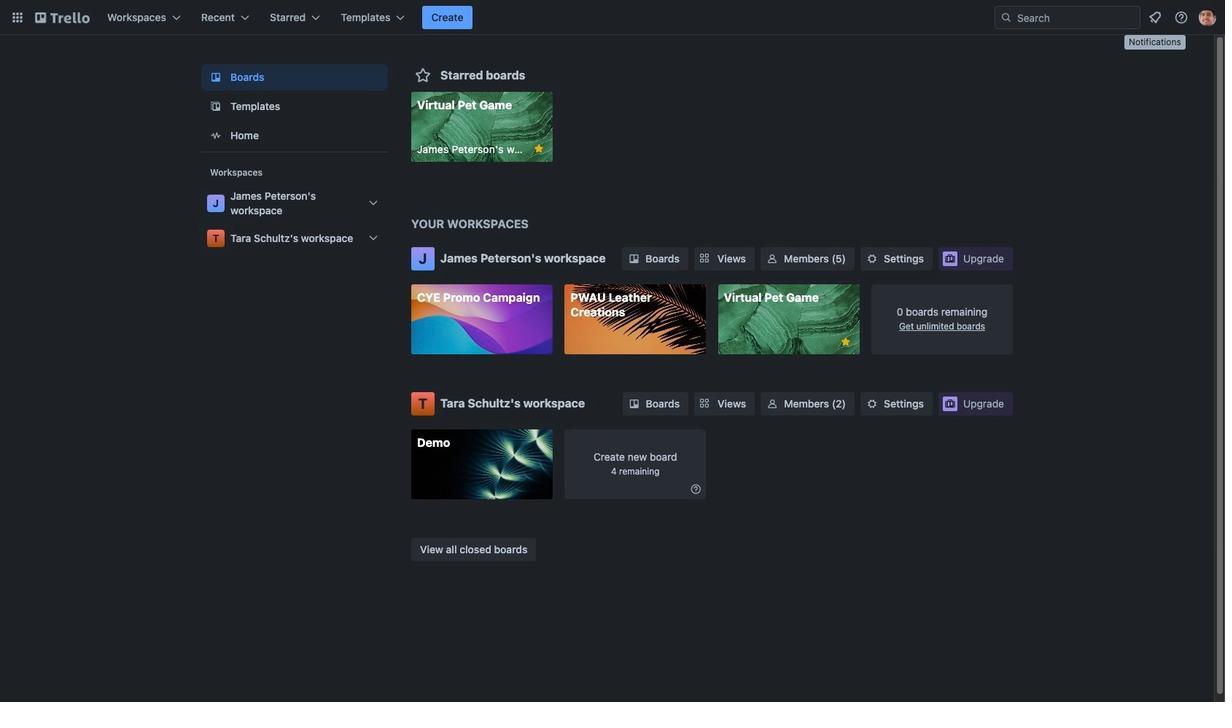 Task type: describe. For each thing, give the bounding box(es) containing it.
open information menu image
[[1174, 10, 1189, 25]]

click to unstar this board. it will be removed from your starred list. image
[[532, 142, 545, 155]]

home image
[[207, 127, 225, 144]]

board image
[[207, 69, 225, 86]]

Search field
[[1012, 7, 1140, 28]]

template board image
[[207, 98, 225, 115]]

back to home image
[[35, 6, 90, 29]]

james peterson (jamespeterson93) image
[[1199, 9, 1216, 26]]

0 notifications image
[[1146, 9, 1164, 26]]

1 horizontal spatial sm image
[[765, 397, 780, 411]]



Task type: locate. For each thing, give the bounding box(es) containing it.
2 horizontal spatial sm image
[[865, 397, 879, 411]]

primary element
[[0, 0, 1225, 35]]

sm image
[[627, 251, 641, 266], [765, 251, 780, 266], [865, 251, 879, 266], [627, 397, 641, 411]]

tooltip
[[1124, 35, 1185, 49]]

sm image
[[765, 397, 780, 411], [865, 397, 879, 411], [689, 482, 703, 497]]

0 horizontal spatial sm image
[[689, 482, 703, 497]]

search image
[[1000, 12, 1012, 23]]



Task type: vqa. For each thing, say whether or not it's contained in the screenshot.
Star or unstar board 'icon'
no



